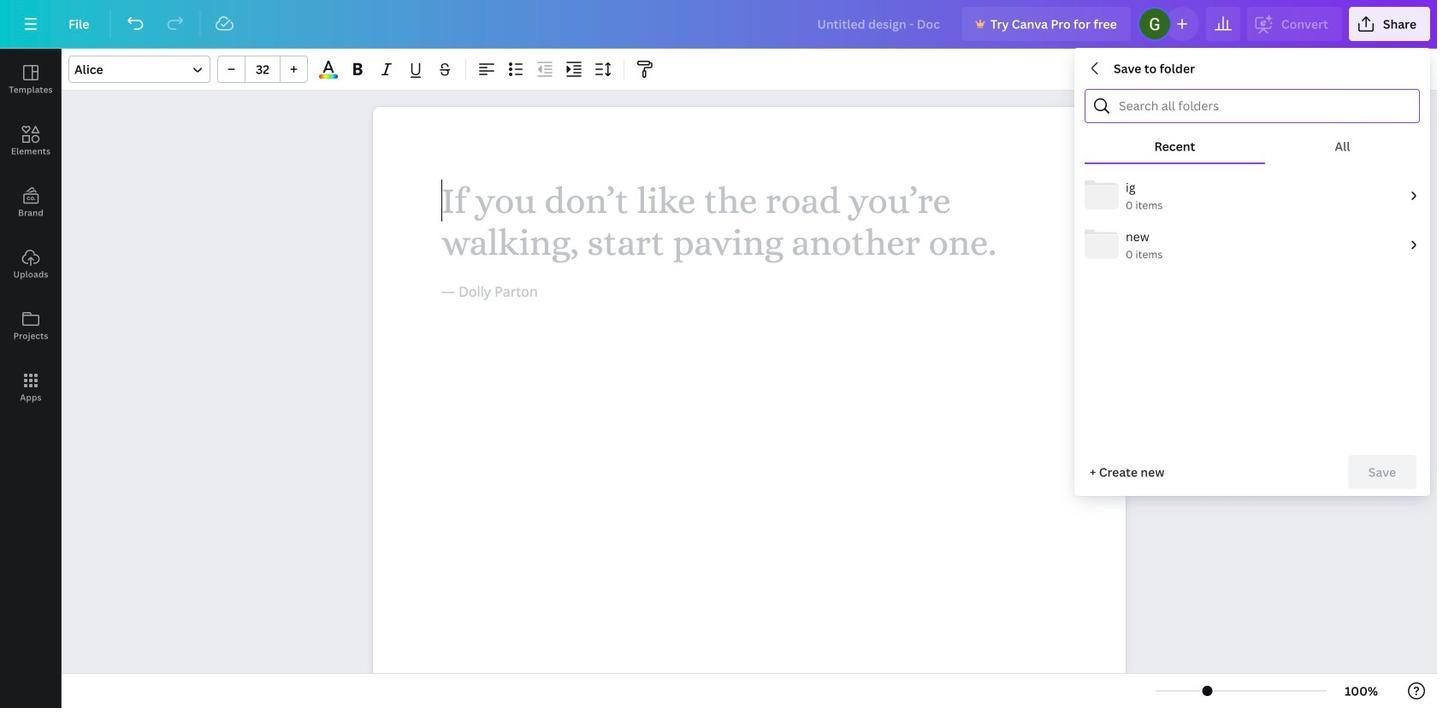 Task type: describe. For each thing, give the bounding box(es) containing it.
Zoom button
[[1334, 678, 1390, 705]]

Search all folders search field
[[1119, 90, 1409, 122]]

Design title text field
[[804, 7, 956, 41]]



Task type: locate. For each thing, give the bounding box(es) containing it.
side panel tab list
[[0, 49, 62, 418]]

group
[[217, 56, 308, 83]]

list
[[1075, 171, 1431, 270]]

– – number field
[[251, 61, 275, 77]]

None text field
[[373, 107, 1126, 708]]

main menu bar
[[0, 0, 1437, 49]]



Task type: vqa. For each thing, say whether or not it's contained in the screenshot.
"Audio" IMAGE
no



